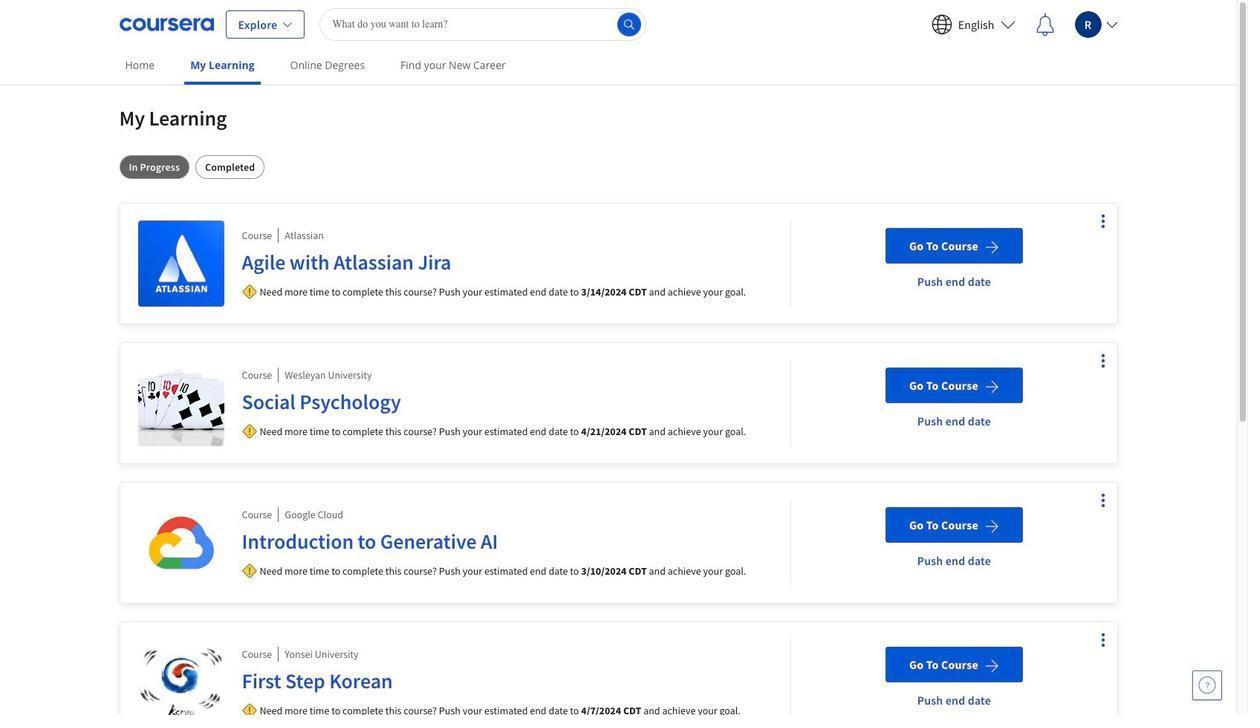 Task type: locate. For each thing, give the bounding box(es) containing it.
What do you want to learn? text field
[[320, 8, 647, 40]]

more option for introduction to generative ai image
[[1092, 490, 1113, 511]]

coursera image
[[119, 12, 214, 36]]

more option for first step korean image
[[1092, 630, 1113, 651]]

help center image
[[1198, 677, 1216, 695]]

agile with atlassian jira image
[[138, 221, 224, 307]]

tab list
[[119, 155, 1118, 179]]

None search field
[[320, 8, 647, 40]]

first step korean image
[[138, 640, 224, 715]]

more option for agile with atlassian jira image
[[1092, 211, 1113, 232]]



Task type: vqa. For each thing, say whether or not it's contained in the screenshot.
More option for First Step Korean image
yes



Task type: describe. For each thing, give the bounding box(es) containing it.
more option for social psychology image
[[1092, 351, 1113, 371]]

social psychology image
[[138, 360, 224, 446]]

introduction to generative ai image
[[138, 500, 224, 586]]



